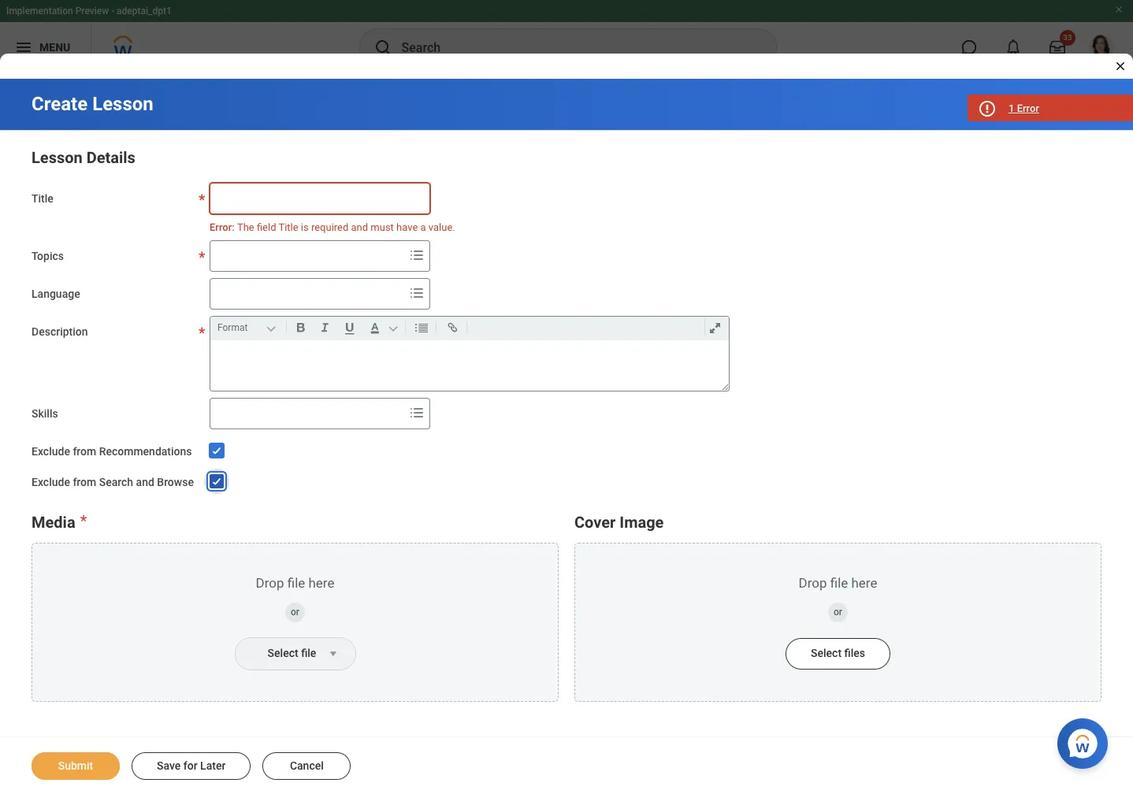 Task type: locate. For each thing, give the bounding box(es) containing it.
exclude for exclude from recommendations
[[32, 446, 70, 458]]

cover
[[575, 513, 616, 532]]

select for cover image
[[811, 647, 842, 660]]

select file
[[268, 647, 317, 660]]

1 horizontal spatial or
[[834, 607, 843, 618]]

from left search
[[73, 476, 96, 489]]

lesson
[[92, 93, 154, 115], [32, 148, 83, 167]]

with
[[730, 743, 751, 755]]

profile logan mcneil element
[[1080, 30, 1124, 65]]

make
[[416, 743, 443, 755]]

material
[[588, 743, 628, 755]]

implementation preview -   adeptai_dpt1
[[6, 6, 172, 17]]

and right search
[[136, 476, 154, 489]]

recommendations
[[99, 446, 192, 458]]

1 vertical spatial lesson
[[32, 148, 83, 167]]

1 exclude from the top
[[32, 446, 70, 458]]

0 horizontal spatial title
[[32, 192, 53, 205]]

or inside media region
[[291, 607, 300, 618]]

1 select from the left
[[268, 647, 299, 660]]

exclude down skills
[[32, 446, 70, 458]]

and left that
[[631, 743, 649, 755]]

create lesson main content
[[0, 79, 1134, 795]]

lesson details button
[[32, 148, 136, 167]]

select inside select files button
[[811, 647, 842, 660]]

1 vertical spatial title
[[279, 222, 299, 233]]

lesson details group
[[32, 145, 1102, 491]]

1 prompts image from the top
[[408, 246, 427, 265]]

1 horizontal spatial title
[[279, 222, 299, 233]]

1 or from the left
[[291, 607, 300, 618]]

submit button
[[32, 753, 120, 781]]

title left is on the top of the page
[[279, 222, 299, 233]]

language
[[32, 288, 80, 301]]

create
[[32, 93, 88, 115]]

1 error button
[[968, 95, 1134, 121]]

title down lesson details
[[32, 192, 53, 205]]

no
[[524, 743, 536, 755]]

1 horizontal spatial lesson
[[92, 93, 154, 115]]

close environment banner image
[[1115, 5, 1124, 14]]

infringing
[[539, 743, 585, 755]]

1 from from the top
[[73, 446, 96, 458]]

or up select file
[[291, 607, 300, 618]]

caret down image
[[324, 649, 343, 661]]

prompts image down a
[[408, 246, 427, 265]]

exclude
[[32, 446, 70, 458], [32, 476, 70, 489]]

lesson up "details"
[[92, 93, 154, 115]]

it right sure
[[470, 743, 476, 755]]

ready to upload your content? before you do, please make sure it contains no infringing material and that it complies with your organization's policies and workday's acceptable use policy.
[[157, 743, 1074, 755]]

2 exclude from the top
[[32, 476, 70, 489]]

0 horizontal spatial lesson
[[32, 148, 83, 167]]

1 error
[[1009, 103, 1040, 114]]

to
[[190, 743, 200, 755]]

and right the policies
[[889, 743, 907, 755]]

1
[[1009, 103, 1015, 114]]

search image
[[373, 38, 392, 57]]

bulleted list image
[[412, 319, 433, 338]]

exclamation image
[[982, 103, 993, 115]]

prompts image down description text field
[[408, 404, 427, 423]]

0 vertical spatial prompts image
[[408, 246, 427, 265]]

2 prompts image from the top
[[408, 404, 427, 423]]

value.
[[429, 222, 456, 233]]

1 vertical spatial prompts image
[[408, 404, 427, 423]]

2 from from the top
[[73, 476, 96, 489]]

lesson inside lesson details group
[[32, 148, 83, 167]]

select
[[268, 647, 299, 660], [811, 647, 842, 660]]

1 vertical spatial exclude
[[32, 476, 70, 489]]

underline image
[[339, 319, 361, 338]]

1 horizontal spatial select
[[811, 647, 842, 660]]

or for cover image
[[834, 607, 843, 618]]

your right with
[[754, 743, 775, 755]]

or inside cover image region
[[834, 607, 843, 618]]

topics
[[32, 250, 64, 263]]

cover image region
[[575, 510, 1102, 703]]

select left the files
[[811, 647, 842, 660]]

1 horizontal spatial it
[[674, 743, 680, 755]]

1 horizontal spatial your
[[754, 743, 775, 755]]

you
[[343, 743, 361, 755]]

0 horizontal spatial or
[[291, 607, 300, 618]]

lesson details
[[32, 148, 136, 167]]

2 select from the left
[[811, 647, 842, 660]]

-
[[111, 6, 114, 17]]

your
[[239, 743, 260, 755], [754, 743, 775, 755]]

or
[[291, 607, 300, 618], [834, 607, 843, 618]]

media region
[[32, 510, 559, 703]]

submit
[[58, 760, 93, 773]]

title
[[32, 192, 53, 205], [279, 222, 299, 233]]

Topics field
[[211, 242, 405, 271]]

check small image
[[207, 472, 226, 491]]

Description text field
[[211, 341, 729, 391]]

0 horizontal spatial select
[[268, 647, 299, 660]]

search
[[99, 476, 133, 489]]

0 vertical spatial lesson
[[92, 93, 154, 115]]

it right that
[[674, 743, 680, 755]]

maximize image
[[705, 319, 726, 338]]

it
[[470, 743, 476, 755], [674, 743, 680, 755]]

policy.
[[1042, 743, 1074, 755]]

create lesson
[[32, 93, 154, 115]]

upload
[[203, 743, 236, 755]]

Title text field
[[210, 183, 431, 214]]

select inside select file "button"
[[268, 647, 299, 660]]

a
[[421, 222, 426, 233]]

prompts image
[[408, 246, 427, 265], [408, 404, 427, 423]]

2 or from the left
[[834, 607, 843, 618]]

acceptable
[[963, 743, 1018, 755]]

italic image
[[315, 319, 336, 338]]

select left file at bottom left
[[268, 647, 299, 660]]

create lesson dialog
[[0, 0, 1134, 795]]

image
[[620, 513, 664, 532]]

select files button
[[786, 639, 891, 670]]

that
[[652, 743, 671, 755]]

workday's
[[910, 743, 960, 755]]

sure
[[446, 743, 467, 755]]

0 horizontal spatial it
[[470, 743, 476, 755]]

from
[[73, 446, 96, 458], [73, 476, 96, 489]]

contains
[[479, 743, 521, 755]]

select file button
[[235, 639, 324, 670]]

do,
[[364, 743, 378, 755]]

and
[[351, 222, 368, 233], [136, 476, 154, 489], [631, 743, 649, 755], [889, 743, 907, 755]]

implementation
[[6, 6, 73, 17]]

save for later button
[[132, 753, 251, 781]]

Skills field
[[211, 400, 405, 429]]

your right upload
[[239, 743, 260, 755]]

from up exclude from search and browse
[[73, 446, 96, 458]]

1 vertical spatial from
[[73, 476, 96, 489]]

exclude up media
[[32, 476, 70, 489]]

Language field
[[211, 280, 405, 309]]

inbox large image
[[1050, 39, 1066, 55]]

0 vertical spatial from
[[73, 446, 96, 458]]

error: the field title is required and must have a value.
[[210, 222, 456, 233]]

prompts image
[[408, 284, 427, 303]]

0 vertical spatial exclude
[[32, 446, 70, 458]]

0 horizontal spatial your
[[239, 743, 260, 755]]

before
[[308, 743, 341, 755]]

or for media
[[291, 607, 300, 618]]

lesson down create
[[32, 148, 83, 167]]

cancel button
[[263, 753, 351, 781]]

or up the select files
[[834, 607, 843, 618]]



Task type: describe. For each thing, give the bounding box(es) containing it.
workday assistant region
[[1058, 713, 1115, 770]]

prompts image for topics
[[408, 246, 427, 265]]

2 it from the left
[[674, 743, 680, 755]]

media
[[32, 513, 75, 532]]

error
[[1018, 103, 1040, 114]]

1 it from the left
[[470, 743, 476, 755]]

save
[[157, 760, 181, 773]]

please
[[381, 743, 413, 755]]

implementation preview -   adeptai_dpt1 banner
[[0, 0, 1134, 73]]

description
[[32, 326, 88, 339]]

is
[[301, 222, 309, 233]]

select files
[[811, 647, 866, 660]]

exclude for exclude from search and browse
[[32, 476, 70, 489]]

notifications large image
[[1006, 39, 1022, 55]]

exclude from search and browse
[[32, 476, 194, 489]]

ready
[[157, 743, 187, 755]]

have
[[397, 222, 418, 233]]

action bar region
[[0, 737, 1134, 795]]

required
[[311, 222, 349, 233]]

check small image
[[207, 442, 226, 461]]

error:
[[210, 222, 235, 233]]

from for search
[[73, 476, 96, 489]]

from for recommendations
[[73, 446, 96, 458]]

later
[[200, 760, 226, 773]]

content?
[[263, 743, 305, 755]]

close create lesson image
[[1115, 60, 1128, 73]]

cover image
[[575, 513, 664, 532]]

browse
[[157, 476, 194, 489]]

adeptai_dpt1
[[117, 6, 172, 17]]

2 your from the left
[[754, 743, 775, 755]]

for
[[184, 760, 198, 773]]

details
[[86, 148, 136, 167]]

bold image
[[290, 319, 311, 338]]

and left must
[[351, 222, 368, 233]]

preview
[[75, 6, 109, 17]]

skills
[[32, 408, 58, 421]]

format
[[218, 323, 248, 334]]

save for later
[[157, 760, 226, 773]]

format button
[[214, 320, 283, 337]]

prompts image for skills
[[408, 404, 427, 423]]

must
[[371, 222, 394, 233]]

1 your from the left
[[239, 743, 260, 755]]

use
[[1021, 743, 1039, 755]]

select for media
[[268, 647, 299, 660]]

exclude from recommendations
[[32, 446, 192, 458]]

link image
[[442, 319, 464, 338]]

complies
[[683, 743, 728, 755]]

file
[[301, 647, 317, 660]]

the
[[237, 222, 254, 233]]

cancel
[[290, 760, 324, 773]]

field
[[257, 222, 276, 233]]

0 vertical spatial title
[[32, 192, 53, 205]]

organization's
[[778, 743, 846, 755]]

format group
[[214, 317, 733, 341]]

policies
[[848, 743, 886, 755]]

files
[[845, 647, 866, 660]]



Task type: vqa. For each thing, say whether or not it's contained in the screenshot.
list
no



